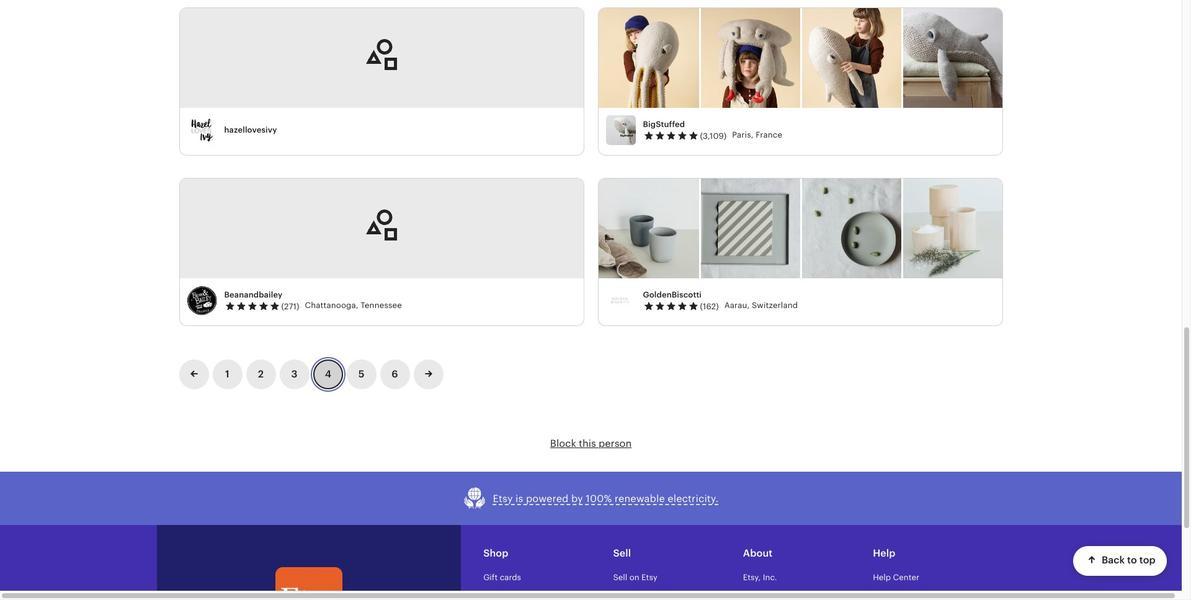 Task type: locate. For each thing, give the bounding box(es) containing it.
1 vertical spatial sell
[[613, 573, 627, 583]]

1 button
[[212, 360, 242, 390]]

block this person
[[550, 438, 632, 450]]

aarau,
[[724, 301, 750, 310]]

2 sell from the top
[[613, 573, 627, 583]]

etsy
[[493, 493, 513, 505], [641, 573, 657, 583]]

etsy is powered by 100% renewable electricity. button
[[463, 487, 719, 511]]

2 button
[[246, 360, 276, 390]]

etsy left 'is'
[[493, 493, 513, 505]]

0 vertical spatial help
[[873, 548, 895, 560]]

0 vertical spatial etsy
[[493, 493, 513, 505]]

block this person button
[[550, 438, 632, 450]]

france
[[756, 131, 782, 140]]

back to top button
[[1073, 547, 1167, 576]]

hazellovesivy link
[[180, 108, 583, 153]]

back to top
[[1102, 555, 1156, 566]]

sell on etsy
[[613, 573, 657, 583]]

help center link
[[873, 573, 919, 583]]

sell on etsy link
[[613, 573, 657, 583]]

avatar belonging to hazellovesivy image
[[187, 116, 217, 145]]

4
[[325, 369, 331, 380]]

0 horizontal spatial etsy
[[493, 493, 513, 505]]

1 horizontal spatial etsy
[[641, 573, 657, 583]]

etsy is powered by 100% renewable electricity.
[[493, 493, 719, 505]]

sell up on
[[613, 548, 631, 560]]

item from this shop image
[[598, 8, 699, 108], [701, 8, 800, 108], [802, 8, 901, 108], [903, 8, 1002, 108], [598, 179, 699, 279], [701, 179, 800, 279], [802, 179, 901, 279], [903, 179, 1002, 279]]

2 help from the top
[[873, 573, 891, 583]]

sell left on
[[613, 573, 627, 583]]

1
[[225, 369, 229, 380]]

help for help
[[873, 548, 895, 560]]

help left center
[[873, 573, 891, 583]]

help up "help center"
[[873, 548, 895, 560]]

avatar belonging to beanandbailey image
[[187, 286, 217, 316]]

1 help from the top
[[873, 548, 895, 560]]

bigstuffed
[[643, 120, 685, 129]]

0 vertical spatial sell
[[613, 548, 631, 560]]

electricity.
[[668, 493, 719, 505]]

3
[[291, 369, 297, 380]]

4 button
[[313, 360, 343, 390]]

100%
[[586, 493, 612, 505]]

help for help center
[[873, 573, 891, 583]]

by
[[571, 493, 583, 505]]

etsy right on
[[641, 573, 657, 583]]

paris, france
[[732, 131, 782, 140]]

help
[[873, 548, 895, 560], [873, 573, 891, 583]]

back
[[1102, 555, 1125, 566]]

5 button
[[346, 360, 376, 390]]

help center
[[873, 573, 919, 583]]

1 vertical spatial help
[[873, 573, 891, 583]]

sell
[[613, 548, 631, 560], [613, 573, 627, 583]]

1 sell from the top
[[613, 548, 631, 560]]

this
[[579, 438, 596, 450]]

is
[[516, 493, 523, 505]]



Task type: describe. For each thing, give the bounding box(es) containing it.
chattanooga,
[[305, 301, 358, 310]]

on
[[629, 573, 639, 583]]

person
[[599, 438, 632, 450]]

beanandbailey
[[224, 290, 282, 300]]

chattanooga, tennessee
[[305, 301, 402, 310]]

etsy, inc.
[[743, 573, 777, 583]]

(3,109)
[[700, 131, 727, 141]]

aarau, switzerland
[[724, 301, 798, 310]]

hazellovesivy
[[224, 125, 277, 135]]

about
[[743, 548, 773, 560]]

shop
[[483, 548, 508, 560]]

paris,
[[732, 131, 753, 140]]

cards
[[500, 573, 521, 583]]

gift
[[483, 573, 498, 583]]

etsy,
[[743, 573, 761, 583]]

sell for sell
[[613, 548, 631, 560]]

(271)
[[281, 302, 299, 311]]

(162)
[[700, 302, 719, 311]]

powered
[[526, 493, 569, 505]]

to
[[1127, 555, 1137, 566]]

etsy, inc. link
[[743, 573, 777, 583]]

2
[[258, 369, 264, 380]]

5
[[358, 369, 364, 380]]

gift cards link
[[483, 573, 521, 583]]

etsy inside button
[[493, 493, 513, 505]]

3 button
[[279, 360, 309, 390]]

tennessee
[[361, 301, 402, 310]]

block
[[550, 438, 576, 450]]

avatar belonging to bigstuffed image
[[606, 116, 636, 145]]

switzerland
[[752, 301, 798, 310]]

goldenbiscotti
[[643, 290, 702, 300]]

gift cards
[[483, 573, 521, 583]]

top
[[1140, 555, 1156, 566]]

center
[[893, 573, 919, 583]]

sell for sell on etsy
[[613, 573, 627, 583]]

6
[[392, 369, 398, 380]]

1 vertical spatial etsy
[[641, 573, 657, 583]]

avatar belonging to goldenbiscotti image
[[606, 286, 636, 316]]

renewable
[[615, 493, 665, 505]]

inc.
[[763, 573, 777, 583]]

6 button
[[380, 360, 410, 390]]



Task type: vqa. For each thing, say whether or not it's contained in the screenshot.
About on the bottom right of page
yes



